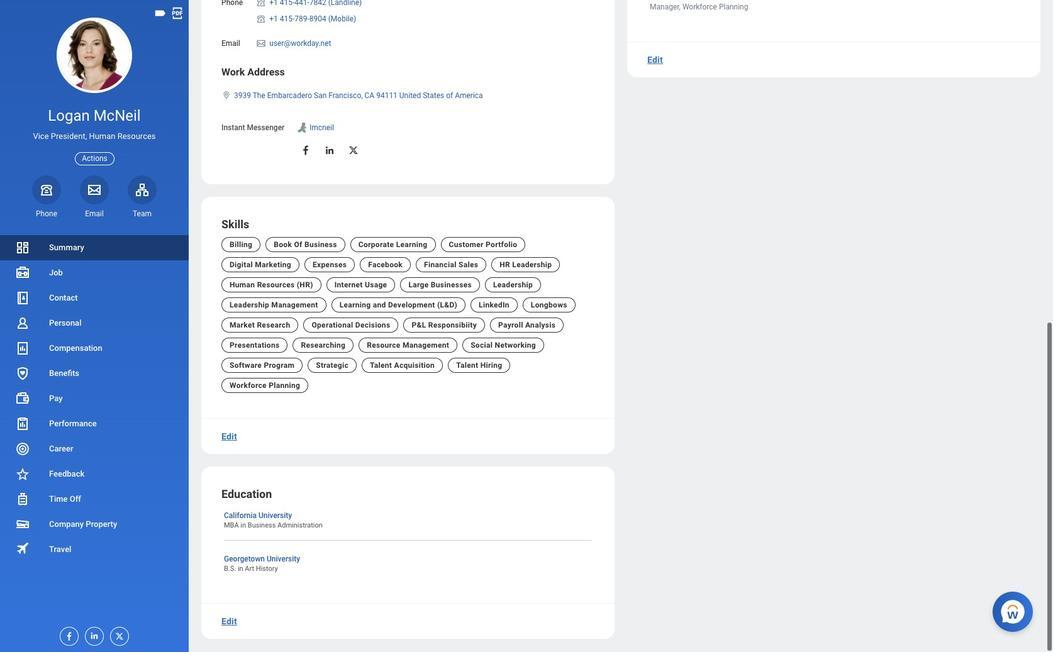 Task type: describe. For each thing, give the bounding box(es) containing it.
resource
[[367, 342, 401, 351]]

work
[[221, 67, 245, 79]]

view team image
[[135, 182, 150, 197]]

location image
[[221, 91, 232, 100]]

in for california
[[241, 523, 246, 531]]

feedback image
[[15, 467, 30, 482]]

workforce inside button
[[230, 382, 267, 391]]

+1
[[269, 15, 278, 24]]

leadership button
[[485, 278, 541, 293]]

market research button
[[221, 319, 299, 334]]

business for in
[[248, 523, 276, 531]]

research
[[257, 322, 290, 331]]

development
[[388, 302, 435, 310]]

1 horizontal spatial planning
[[719, 3, 748, 12]]

p&l responsibiity button
[[404, 319, 485, 334]]

businesses
[[431, 281, 472, 290]]

team
[[133, 209, 152, 218]]

job
[[49, 268, 63, 277]]

travel link
[[0, 537, 189, 563]]

california
[[224, 512, 257, 521]]

usage
[[365, 281, 387, 290]]

resources inside button
[[257, 281, 295, 290]]

art
[[245, 566, 254, 574]]

program
[[264, 362, 295, 371]]

phone image inside items selected list
[[256, 0, 267, 8]]

p&l responsibiity
[[412, 322, 477, 331]]

(mobile)
[[328, 15, 356, 24]]

3939 the embarcadero san francisco, ca 94111 united states of america
[[234, 92, 483, 101]]

resources inside navigation pane region
[[117, 132, 156, 141]]

x image
[[111, 628, 125, 642]]

learning inside button
[[340, 302, 371, 310]]

digital marketing
[[230, 261, 291, 270]]

book of business button
[[266, 238, 345, 253]]

digital marketing button
[[221, 258, 300, 273]]

corporate learning
[[359, 241, 428, 250]]

market
[[230, 322, 255, 331]]

3939 the embarcadero san francisco, ca 94111 united states of america link
[[234, 89, 483, 101]]

strategic button
[[308, 359, 357, 374]]

edit for skills
[[221, 432, 237, 443]]

+1 415-789-8904 (mobile)
[[269, 15, 356, 24]]

payroll analysis
[[498, 322, 556, 331]]

0 vertical spatial edit button
[[642, 48, 668, 73]]

facebook
[[368, 261, 403, 270]]

researching button
[[293, 339, 354, 354]]

contact image
[[15, 291, 30, 306]]

0 vertical spatial workforce
[[683, 3, 717, 12]]

talent acquisition
[[370, 362, 435, 371]]

personal link
[[0, 311, 189, 336]]

social
[[471, 342, 493, 351]]

francisco,
[[329, 92, 363, 101]]

business for of
[[305, 241, 337, 250]]

view printable version (pdf) image
[[171, 6, 184, 20]]

hr leadership button
[[492, 258, 560, 273]]

compensation
[[49, 344, 102, 353]]

time off image
[[15, 492, 30, 507]]

b.s.
[[224, 566, 236, 574]]

789-
[[295, 15, 309, 24]]

university for georgetown university
[[267, 555, 300, 564]]

work address
[[221, 67, 285, 79]]

administration
[[278, 523, 323, 531]]

performance image
[[15, 417, 30, 432]]

pay image
[[15, 391, 30, 406]]

payroll
[[498, 322, 523, 331]]

logan
[[48, 107, 90, 125]]

user@workday.net link
[[269, 37, 331, 48]]

facebook button
[[360, 258, 411, 273]]

large
[[409, 281, 429, 290]]

edit button for skills
[[216, 425, 242, 450]]

human resources (hr)
[[230, 281, 313, 290]]

logan mcneil
[[48, 107, 141, 125]]

of
[[446, 92, 453, 101]]

compensation link
[[0, 336, 189, 361]]

book
[[274, 241, 292, 250]]

decisions
[[355, 322, 390, 331]]

benefits image
[[15, 366, 30, 381]]

vice
[[33, 132, 49, 141]]

415-
[[280, 15, 295, 24]]

0 vertical spatial edit
[[648, 55, 663, 65]]

0 vertical spatial leadership
[[512, 261, 552, 270]]

linkedin image
[[324, 146, 336, 157]]

edit for education
[[221, 617, 237, 628]]

learning and development (l&d)
[[340, 302, 458, 310]]

mail image inside popup button
[[87, 182, 102, 197]]

workforce planning
[[230, 382, 300, 391]]

software
[[230, 362, 262, 371]]

phone image inside popup button
[[38, 182, 55, 197]]

financial sales button
[[416, 258, 487, 273]]

social networking button
[[463, 339, 544, 354]]

talent hiring
[[456, 362, 502, 371]]

summary image
[[15, 240, 30, 255]]

georgetown university link
[[224, 553, 300, 564]]

email inside popup button
[[85, 209, 104, 218]]

linkedin image
[[86, 628, 99, 641]]

linkedin
[[479, 302, 510, 310]]

p&l
[[412, 322, 426, 331]]

california university
[[224, 512, 292, 521]]

travel image
[[15, 541, 30, 557]]

performance
[[49, 419, 97, 429]]

states
[[423, 92, 444, 101]]

leadership for leadership management
[[230, 302, 269, 310]]

united
[[399, 92, 421, 101]]

(l&d)
[[437, 302, 458, 310]]

operational
[[312, 322, 353, 331]]

94111
[[376, 92, 398, 101]]

summary
[[49, 243, 84, 252]]

1 horizontal spatial mail image
[[256, 39, 267, 49]]



Task type: locate. For each thing, give the bounding box(es) containing it.
human down logan mcneil
[[89, 132, 115, 141]]

personal image
[[15, 316, 30, 331]]

resources up "leadership management" button
[[257, 281, 295, 290]]

human inside navigation pane region
[[89, 132, 115, 141]]

leadership down hr
[[493, 281, 533, 290]]

0 vertical spatial human
[[89, 132, 115, 141]]

0 horizontal spatial phone image
[[38, 182, 55, 197]]

email button
[[80, 175, 109, 219]]

talent inside button
[[456, 362, 478, 371]]

pay
[[49, 394, 63, 403]]

mba in business administration
[[224, 523, 323, 531]]

2 vertical spatial leadership
[[230, 302, 269, 310]]

user@workday.net
[[269, 40, 331, 48]]

talent down resource
[[370, 362, 392, 371]]

large businesses
[[409, 281, 472, 290]]

mail image
[[256, 39, 267, 49], [87, 182, 102, 197]]

university up 'mba in business administration'
[[259, 512, 292, 521]]

0 horizontal spatial management
[[271, 302, 318, 310]]

0 vertical spatial management
[[271, 302, 318, 310]]

0 vertical spatial learning
[[396, 241, 428, 250]]

compensation image
[[15, 341, 30, 356]]

0 vertical spatial business
[[305, 241, 337, 250]]

and
[[373, 302, 386, 310]]

0 horizontal spatial facebook image
[[60, 628, 74, 642]]

benefits link
[[0, 361, 189, 386]]

talent for talent hiring
[[456, 362, 478, 371]]

0 horizontal spatial email
[[85, 209, 104, 218]]

benefits
[[49, 369, 79, 378]]

leadership management button
[[221, 298, 326, 314]]

facebook image left linkedin image
[[60, 628, 74, 642]]

networking
[[495, 342, 536, 351]]

leadership up market
[[230, 302, 269, 310]]

leadership right hr
[[512, 261, 552, 270]]

1 horizontal spatial email
[[221, 40, 240, 48]]

0 horizontal spatial planning
[[269, 382, 300, 391]]

team link
[[128, 175, 157, 219]]

edit button
[[642, 48, 668, 73], [216, 425, 242, 450], [216, 610, 242, 635]]

business down 'california university'
[[248, 523, 276, 531]]

items selected list
[[256, 0, 382, 27]]

2 vertical spatial edit
[[221, 617, 237, 628]]

social media x image
[[348, 146, 359, 157]]

leadership
[[512, 261, 552, 270], [493, 281, 533, 290], [230, 302, 269, 310]]

the
[[253, 92, 265, 101]]

responsibiity
[[428, 322, 477, 331]]

management down p&l
[[403, 342, 449, 351]]

pay link
[[0, 386, 189, 412]]

time
[[49, 495, 68, 504]]

1 vertical spatial phone image
[[38, 182, 55, 197]]

1 vertical spatial leadership
[[493, 281, 533, 290]]

1 vertical spatial email
[[85, 209, 104, 218]]

1 horizontal spatial human
[[230, 281, 255, 290]]

feedback
[[49, 469, 84, 479]]

in left art
[[238, 566, 243, 574]]

0 vertical spatial phone image
[[256, 0, 267, 8]]

book of business
[[274, 241, 337, 250]]

1 horizontal spatial facebook image
[[300, 146, 312, 157]]

operational decisions button
[[304, 319, 399, 334]]

edit
[[648, 55, 663, 65], [221, 432, 237, 443], [221, 617, 237, 628]]

human down the digital
[[230, 281, 255, 290]]

2 talent from the left
[[456, 362, 478, 371]]

edit down manager,
[[648, 55, 663, 65]]

edit button down the b.s.
[[216, 610, 242, 635]]

1 horizontal spatial business
[[305, 241, 337, 250]]

1 vertical spatial university
[[267, 555, 300, 564]]

contact link
[[0, 286, 189, 311]]

corporate
[[359, 241, 394, 250]]

georgetown university
[[224, 555, 300, 564]]

performance link
[[0, 412, 189, 437]]

education
[[221, 488, 272, 502]]

1 horizontal spatial resources
[[257, 281, 295, 290]]

phone logan mcneil element
[[32, 209, 61, 219]]

navigation pane region
[[0, 0, 189, 653]]

0 vertical spatial planning
[[719, 3, 748, 12]]

property
[[86, 520, 117, 529]]

expenses
[[313, 261, 347, 270]]

0 horizontal spatial learning
[[340, 302, 371, 310]]

0 vertical spatial mail image
[[256, 39, 267, 49]]

expenses button
[[305, 258, 355, 273]]

internet usage
[[335, 281, 387, 290]]

america
[[455, 92, 483, 101]]

personal
[[49, 318, 81, 328]]

facebook image
[[300, 146, 312, 157], [60, 628, 74, 642]]

human inside button
[[230, 281, 255, 290]]

portfolio
[[486, 241, 517, 250]]

0 horizontal spatial mail image
[[87, 182, 102, 197]]

phone image up phone
[[38, 182, 55, 197]]

job image
[[15, 266, 30, 281]]

learning up facebook
[[396, 241, 428, 250]]

1 vertical spatial resources
[[257, 281, 295, 290]]

2 vertical spatial edit button
[[216, 610, 242, 635]]

management
[[271, 302, 318, 310], [403, 342, 449, 351]]

phone image
[[256, 0, 267, 8], [38, 182, 55, 197]]

market research
[[230, 322, 290, 331]]

in down california
[[241, 523, 246, 531]]

large businesses button
[[400, 278, 480, 293]]

learning and development (l&d) button
[[331, 298, 466, 314]]

3939
[[234, 92, 251, 101]]

actions button
[[75, 152, 114, 165]]

1 vertical spatial edit
[[221, 432, 237, 443]]

resource management button
[[359, 339, 458, 354]]

time off
[[49, 495, 81, 504]]

leadership inside 'button'
[[493, 281, 533, 290]]

lmcneil link
[[310, 122, 334, 133]]

talent acquisition button
[[362, 359, 443, 374]]

0 vertical spatial in
[[241, 523, 246, 531]]

talent inside button
[[370, 362, 392, 371]]

management for resource management
[[403, 342, 449, 351]]

1 vertical spatial mail image
[[87, 182, 102, 197]]

university up "history"
[[267, 555, 300, 564]]

travel
[[49, 545, 71, 554]]

off
[[70, 495, 81, 504]]

company property image
[[15, 517, 30, 532]]

resources
[[117, 132, 156, 141], [257, 281, 295, 290]]

san
[[314, 92, 327, 101]]

1 vertical spatial facebook image
[[60, 628, 74, 642]]

customer
[[449, 241, 484, 250]]

0 horizontal spatial business
[[248, 523, 276, 531]]

job link
[[0, 261, 189, 286]]

career image
[[15, 442, 30, 457]]

operational decisions
[[312, 322, 390, 331]]

workforce down the software
[[230, 382, 267, 391]]

longbows
[[531, 302, 567, 310]]

1 vertical spatial learning
[[340, 302, 371, 310]]

1 vertical spatial management
[[403, 342, 449, 351]]

tag image
[[154, 6, 167, 20]]

aim image
[[296, 122, 309, 135]]

management for leadership management
[[271, 302, 318, 310]]

mail image up email logan mcneil element
[[87, 182, 102, 197]]

skills
[[221, 219, 249, 232]]

in for georgetown
[[238, 566, 243, 574]]

facebook image inside navigation pane region
[[60, 628, 74, 642]]

business up expenses button
[[305, 241, 337, 250]]

1 horizontal spatial learning
[[396, 241, 428, 250]]

resources down mcneil
[[117, 132, 156, 141]]

(hr)
[[297, 281, 313, 290]]

0 vertical spatial facebook image
[[300, 146, 312, 157]]

email up summary link
[[85, 209, 104, 218]]

1 horizontal spatial phone image
[[256, 0, 267, 8]]

mail image down phone icon
[[256, 39, 267, 49]]

0 horizontal spatial resources
[[117, 132, 156, 141]]

learning up operational decisions
[[340, 302, 371, 310]]

longbows button
[[523, 298, 576, 314]]

1 vertical spatial human
[[230, 281, 255, 290]]

+1 415-789-8904 (mobile) link
[[269, 13, 356, 24]]

workforce right manager,
[[683, 3, 717, 12]]

1 vertical spatial workforce
[[230, 382, 267, 391]]

phone image
[[256, 14, 267, 25]]

1 vertical spatial in
[[238, 566, 243, 574]]

career link
[[0, 437, 189, 462]]

vice president, human resources
[[33, 132, 156, 141]]

0 vertical spatial email
[[221, 40, 240, 48]]

presentations
[[230, 342, 280, 351]]

messenger
[[247, 124, 285, 133]]

0 horizontal spatial workforce
[[230, 382, 267, 391]]

university for california university
[[259, 512, 292, 521]]

president,
[[51, 132, 87, 141]]

0 vertical spatial resources
[[117, 132, 156, 141]]

edit down the b.s.
[[221, 617, 237, 628]]

edit button for education
[[216, 610, 242, 635]]

email up the work
[[221, 40, 240, 48]]

edit button down manager,
[[642, 48, 668, 73]]

email logan mcneil element
[[80, 209, 109, 219]]

edit up the education
[[221, 432, 237, 443]]

strategic
[[316, 362, 349, 371]]

planning inside button
[[269, 382, 300, 391]]

1 horizontal spatial talent
[[456, 362, 478, 371]]

management down the (hr)
[[271, 302, 318, 310]]

lmcneil
[[310, 124, 334, 133]]

talent for talent acquisition
[[370, 362, 392, 371]]

1 horizontal spatial management
[[403, 342, 449, 351]]

facebook image down aim image
[[300, 146, 312, 157]]

1 vertical spatial business
[[248, 523, 276, 531]]

financial
[[424, 261, 457, 270]]

phone
[[36, 209, 57, 218]]

business inside button
[[305, 241, 337, 250]]

company property
[[49, 520, 117, 529]]

leadership for leadership
[[493, 281, 533, 290]]

list containing summary
[[0, 235, 189, 563]]

software program
[[230, 362, 295, 371]]

0 horizontal spatial talent
[[370, 362, 392, 371]]

actions
[[82, 154, 107, 163]]

talent left hiring
[[456, 362, 478, 371]]

hr leadership
[[500, 261, 552, 270]]

1 vertical spatial planning
[[269, 382, 300, 391]]

time off link
[[0, 487, 189, 512]]

customer portfolio button
[[441, 238, 526, 253]]

analysis
[[525, 322, 556, 331]]

linkedin button
[[471, 298, 518, 314]]

1 vertical spatial edit button
[[216, 425, 242, 450]]

talent
[[370, 362, 392, 371], [456, 362, 478, 371]]

phone image up phone icon
[[256, 0, 267, 8]]

phone button
[[32, 175, 61, 219]]

edit button up the education
[[216, 425, 242, 450]]

1 horizontal spatial workforce
[[683, 3, 717, 12]]

0 horizontal spatial human
[[89, 132, 115, 141]]

0 vertical spatial university
[[259, 512, 292, 521]]

1 talent from the left
[[370, 362, 392, 371]]

team logan mcneil element
[[128, 209, 157, 219]]

learning inside button
[[396, 241, 428, 250]]

list
[[0, 235, 189, 563]]

manager, workforce planning
[[650, 3, 748, 12]]

history
[[256, 566, 278, 574]]



Task type: vqa. For each thing, say whether or not it's contained in the screenshot.
Team
yes



